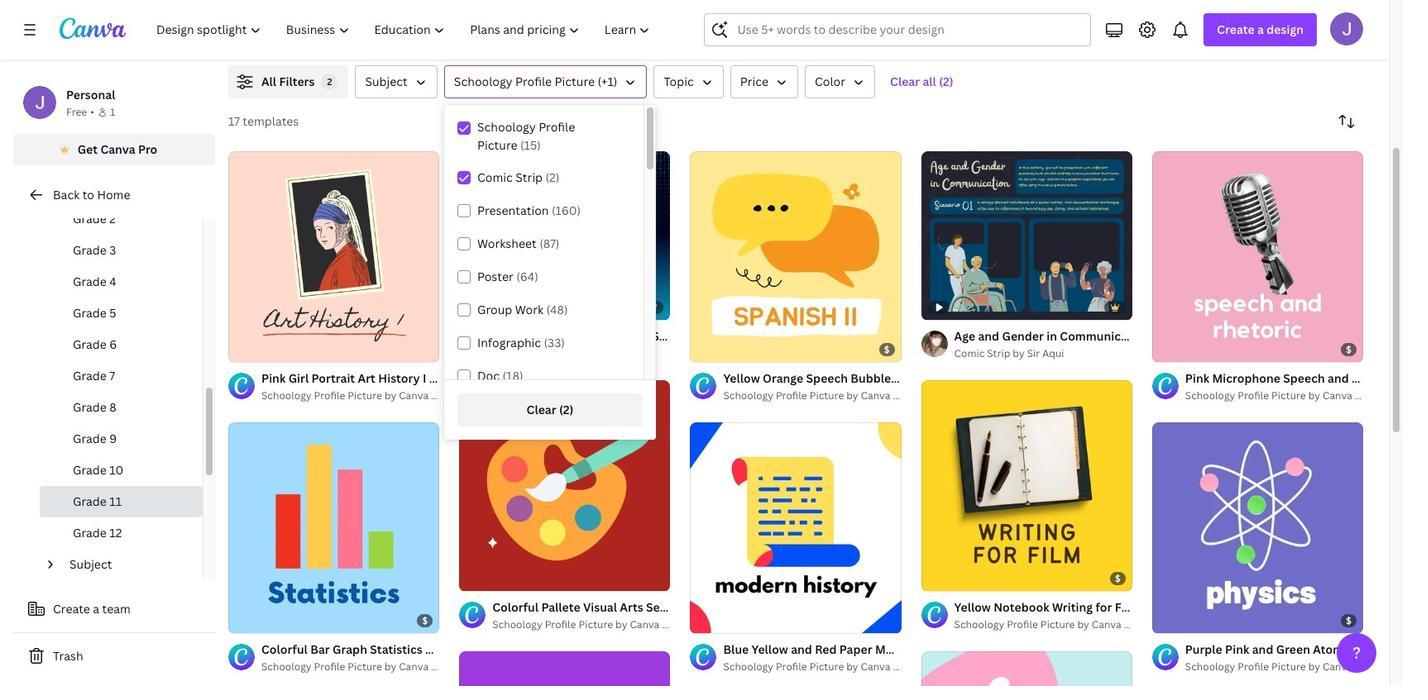 Task type: vqa. For each thing, say whether or not it's contained in the screenshot.
Division
no



Task type: describe. For each thing, give the bounding box(es) containing it.
top level navigation element
[[146, 13, 665, 46]]

by inside ai-generated images comic strip in blue modern style comic strip by vir leguizamón
[[551, 347, 563, 361]]

schoology profile picture (+1)
[[454, 74, 618, 89]]

canva for colorful pallete visual arts senior high schoology profile picture
[[630, 618, 660, 632]]

poster (64)
[[477, 269, 539, 285]]

generated
[[509, 329, 568, 344]]

2 filter options selected element
[[321, 74, 338, 90]]

create for create a design
[[1217, 22, 1255, 37]]

picture for yellow orange speech bubble spanish ii senior high schoology profile picture
[[810, 389, 844, 403]]

profile for yellow orange speech bubble spanish ii senior high schoology profile picture
[[776, 389, 807, 403]]

in
[[682, 329, 693, 344]]

by for pink girl portrait art history i senior high schoology profile picture
[[385, 389, 397, 403]]

schoology profile picture by canva creative studio for colorful pallete visual arts senior high schoology profile picture
[[492, 618, 736, 632]]

presentation (160)
[[477, 203, 581, 218]]

comic strip by sir aqui link
[[954, 346, 1133, 363]]

(2) for comic strip (2)
[[546, 170, 560, 185]]

4
[[110, 274, 117, 290]]

all
[[261, 74, 276, 89]]

worksheet
[[477, 236, 537, 252]]

creative for 'pink microphone speech and rhetoric senior high schoology profile picture'
[[1355, 389, 1395, 403]]

grade 10
[[73, 463, 124, 478]]

(160)
[[552, 203, 581, 218]]

10
[[110, 463, 124, 478]]

Sort by button
[[1330, 105, 1364, 138]]

canva for yellow orange speech bubble spanish ii senior high schoology profile picture
[[861, 389, 891, 403]]

schoology profile picture by canva creative studio link for the blue yellow and red paper modern history senior high schoology profile picture
[[723, 660, 967, 676]]

picture for "purple pink and green atom physics senior high schoology profile picture"
[[1272, 661, 1306, 675]]

picture inside button
[[555, 74, 595, 89]]

(64)
[[517, 269, 539, 285]]

1
[[110, 105, 115, 119]]

get
[[77, 141, 98, 157]]

get canva pro
[[77, 141, 157, 157]]

doc
[[477, 368, 500, 384]]

grade 12
[[73, 525, 122, 541]]

profile inside button
[[515, 74, 552, 89]]

images
[[571, 329, 611, 344]]

schoology profile picture by canva creative studio for 'colorful bar graph statistics senior high schoology profile picture'
[[261, 661, 505, 675]]

profile for the blue yellow and red paper modern history senior high schoology profile picture
[[776, 661, 807, 675]]

ai-generated images comic strip in blue modern style image
[[459, 151, 671, 320]]

pink microphone speech and rhetoric senior high schoology profile picture image
[[1152, 151, 1364, 363]]

blue yellow and red paper modern history senior high schoology profile picture image
[[690, 423, 902, 634]]

grade 7 link
[[40, 361, 203, 392]]

schoology profile picture by canva creative studio for pink girl portrait art history i senior high schoology profile picture
[[261, 389, 505, 403]]

(33)
[[544, 335, 565, 351]]

schoology profile picture by canva creative studio link for 'colorful bar graph statistics senior high schoology profile picture'
[[261, 660, 505, 676]]

ai-generated images comic strip in blue modern style link
[[492, 328, 800, 346]]

studio for 'colorful bar graph statistics senior high schoology profile picture'
[[474, 661, 505, 675]]

strip down (15)
[[516, 170, 543, 185]]

schoology profile picture by canva creative s link for "purple pink and green atom physics senior high schoology profile picture"
[[1185, 660, 1402, 676]]

(18)
[[503, 368, 523, 384]]

schoology for yellow orange speech bubble spanish ii senior high schoology profile picture
[[723, 389, 774, 403]]

grade 4 link
[[40, 266, 203, 298]]

grade 8 link
[[40, 392, 203, 424]]

back to home
[[53, 187, 130, 203]]

clear for clear (2)
[[527, 402, 556, 418]]

all
[[923, 74, 937, 89]]

profile for yellow notebook writing for film senior high schoology profile picture
[[1007, 618, 1038, 632]]

create a team button
[[13, 593, 215, 626]]

12
[[110, 525, 122, 541]]

studio for pink girl portrait art history i senior high schoology profile picture
[[474, 389, 505, 403]]

clear all (2)
[[890, 74, 954, 89]]

grade 9 link
[[40, 424, 203, 455]]

5
[[110, 305, 116, 321]]

canva for yellow notebook writing for film senior high schoology profile picture
[[1092, 618, 1122, 632]]

schoology profile picture by canva creative studio link for yellow orange speech bubble spanish ii senior high schoology profile picture
[[723, 388, 967, 405]]

profile inside schoology profile picture
[[539, 119, 575, 135]]

grade for grade 11
[[73, 494, 107, 510]]

ai-generated images comic strip in blue modern style comic strip by vir leguizamón
[[492, 329, 800, 361]]

leguizamón
[[581, 347, 638, 361]]

grade for grade 6
[[73, 337, 107, 352]]

17
[[228, 113, 240, 129]]

grade 11
[[73, 494, 122, 510]]

color button
[[805, 65, 875, 98]]

grade 12 link
[[40, 518, 203, 549]]

17 templates
[[228, 113, 299, 129]]

grade for grade 2
[[73, 211, 107, 227]]

by for the blue yellow and red paper modern history senior high schoology profile picture
[[847, 661, 859, 675]]

picture for 'pink microphone speech and rhetoric senior high schoology profile picture'
[[1272, 389, 1306, 403]]

by for 'colorful bar graph statistics senior high schoology profile picture'
[[385, 661, 397, 675]]

get canva pro button
[[13, 134, 215, 165]]

grade 3
[[73, 242, 116, 258]]

schoology for colorful pallete visual arts senior high schoology profile picture
[[492, 618, 543, 632]]

grade 3 link
[[40, 235, 203, 266]]

canva for 'pink microphone speech and rhetoric senior high schoology profile picture'
[[1323, 389, 1353, 403]]

s for 'pink microphone speech and rhetoric senior high schoology profile picture'
[[1398, 389, 1402, 403]]

grade 7
[[73, 368, 115, 384]]

free
[[66, 105, 87, 119]]

clear for clear all (2)
[[890, 74, 920, 89]]

(48)
[[546, 302, 568, 318]]

schoology profile picture by canva creative studio for yellow orange speech bubble spanish ii senior high schoology profile picture
[[723, 389, 967, 403]]

2 vertical spatial (2)
[[559, 402, 574, 418]]

comic up leguizamón
[[614, 329, 649, 344]]

grade for grade 9
[[73, 431, 107, 447]]

•
[[90, 105, 94, 119]]

by for yellow orange speech bubble spanish ii senior high schoology profile picture
[[847, 389, 859, 403]]

2 inside 2 filter options selected "element"
[[327, 75, 332, 88]]

comic strip by sir aqui
[[954, 347, 1064, 361]]

comic strip (2)
[[477, 170, 560, 185]]

filters
[[279, 74, 315, 89]]

grade 5 link
[[40, 298, 203, 329]]

s for "purple pink and green atom physics senior high schoology profile picture"
[[1398, 661, 1402, 675]]

comic up presentation
[[477, 170, 513, 185]]

11
[[110, 494, 122, 510]]

0 horizontal spatial subject
[[70, 557, 112, 573]]

back
[[53, 187, 80, 203]]

0 horizontal spatial subject button
[[63, 549, 193, 581]]

profile for pink girl portrait art history i senior high schoology profile picture
[[314, 389, 345, 403]]

schoology for yellow notebook writing for film senior high schoology profile picture
[[954, 618, 1005, 632]]

grade 5
[[73, 305, 116, 321]]

grade for grade 8
[[73, 400, 107, 415]]

blue
[[696, 329, 721, 344]]

back to home link
[[13, 179, 215, 212]]

group
[[477, 302, 512, 318]]

by for colorful pallete visual arts senior high schoology profile picture
[[616, 618, 628, 632]]

create a team
[[53, 602, 131, 617]]

doc (18)
[[477, 368, 523, 384]]

free •
[[66, 105, 94, 119]]

picture for yellow notebook writing for film senior high schoology profile picture
[[1041, 618, 1075, 632]]

price
[[740, 74, 769, 89]]

Search search field
[[738, 14, 1081, 46]]

all filters
[[261, 74, 315, 89]]

canva for pink girl portrait art history i senior high schoology profile picture
[[399, 389, 429, 403]]

create for create a team
[[53, 602, 90, 617]]

templates
[[243, 113, 299, 129]]

schoology profile picture by canva creative studio link for colorful pallete visual arts senior high schoology profile picture
[[492, 618, 736, 634]]

comic down ai-
[[492, 347, 523, 361]]

3
[[110, 242, 116, 258]]

jacob simon image
[[1330, 12, 1364, 46]]

schoology for "purple pink and green atom physics senior high schoology profile picture"
[[1185, 661, 1236, 675]]

color
[[815, 74, 846, 89]]



Task type: locate. For each thing, give the bounding box(es) containing it.
0 vertical spatial (2)
[[939, 74, 954, 89]]

grade for grade 12
[[73, 525, 107, 541]]

a for design
[[1258, 22, 1264, 37]]

7
[[110, 368, 115, 384]]

schoology inside schoology profile picture
[[477, 119, 536, 135]]

1 horizontal spatial a
[[1258, 22, 1264, 37]]

1 horizontal spatial clear
[[890, 74, 920, 89]]

grade 2 link
[[40, 204, 203, 235]]

0 vertical spatial subject button
[[355, 65, 438, 98]]

$
[[884, 344, 890, 356], [1346, 344, 1352, 356], [1115, 573, 1121, 585], [422, 615, 428, 627], [1346, 615, 1352, 628]]

colorful pallete visual arts senior high schoology profile picture image
[[459, 381, 671, 592]]

comic left 'sir'
[[954, 347, 985, 361]]

schoology for 'colorful bar graph statistics senior high schoology profile picture'
[[261, 661, 312, 675]]

grade for grade 3
[[73, 242, 107, 258]]

creative for colorful pallete visual arts senior high schoology profile picture
[[662, 618, 702, 632]]

modern
[[724, 329, 768, 344]]

subject down the top level navigation element
[[365, 74, 408, 89]]

grade for grade 7
[[73, 368, 107, 384]]

grade
[[73, 211, 107, 227], [73, 242, 107, 258], [73, 274, 107, 290], [73, 305, 107, 321], [73, 337, 107, 352], [73, 368, 107, 384], [73, 400, 107, 415], [73, 431, 107, 447], [73, 463, 107, 478], [73, 494, 107, 510], [73, 525, 107, 541]]

2 schoology profile picture by canva creative s from the top
[[1185, 661, 1402, 675]]

by for yellow notebook writing for film senior high schoology profile picture
[[1078, 618, 1090, 632]]

(2) up (160)
[[546, 170, 560, 185]]

1 horizontal spatial subject button
[[355, 65, 438, 98]]

schoology profile picture by canva creative studio for yellow notebook writing for film senior high schoology profile picture
[[954, 618, 1198, 632]]

schoology profile picture by canva creative studio for the blue yellow and red paper modern history senior high schoology profile picture
[[723, 661, 967, 675]]

2
[[327, 75, 332, 88], [110, 211, 116, 227]]

$ for schoology profile picture by canva creative s
[[1346, 615, 1352, 628]]

1 vertical spatial a
[[93, 602, 99, 617]]

studio for yellow notebook writing for film senior high schoology profile picture
[[1167, 618, 1198, 632]]

1 vertical spatial s
[[1398, 661, 1402, 675]]

purple pink and green atom physics senior high schoology profile picture image
[[1152, 423, 1364, 634]]

picture inside schoology profile picture
[[477, 137, 518, 153]]

schoology profile picture by canva creative s for 'pink microphone speech and rhetoric senior high schoology profile picture'
[[1185, 389, 1402, 403]]

pro
[[138, 141, 157, 157]]

picture for the blue yellow and red paper modern history senior high schoology profile picture
[[810, 661, 844, 675]]

by
[[551, 347, 563, 361], [1013, 347, 1025, 361], [385, 389, 397, 403], [847, 389, 859, 403], [1309, 389, 1321, 403], [616, 618, 628, 632], [1078, 618, 1090, 632], [385, 661, 397, 675], [847, 661, 859, 675], [1309, 661, 1321, 675]]

subject button down the 12
[[63, 549, 193, 581]]

a left the design
[[1258, 22, 1264, 37]]

1 horizontal spatial subject
[[365, 74, 408, 89]]

comic
[[477, 170, 513, 185], [614, 329, 649, 344], [492, 347, 523, 361], [954, 347, 985, 361]]

(2) for clear all (2)
[[939, 74, 954, 89]]

aqui
[[1043, 347, 1064, 361]]

0 vertical spatial clear
[[890, 74, 920, 89]]

creative for yellow orange speech bubble spanish ii senior high schoology profile picture
[[893, 389, 933, 403]]

schoology profile picture (+1) button
[[444, 65, 647, 98]]

grade left 4 at left
[[73, 274, 107, 290]]

yellow orange speech bubble spanish ii senior high schoology profile picture image
[[690, 151, 902, 363]]

9
[[110, 431, 117, 447]]

schoology
[[454, 74, 513, 89], [477, 119, 536, 135], [261, 389, 312, 403], [723, 389, 774, 403], [1185, 389, 1236, 403], [492, 618, 543, 632], [954, 618, 1005, 632], [261, 661, 312, 675], [723, 661, 774, 675], [1185, 661, 1236, 675]]

design
[[1267, 22, 1304, 37]]

(2) right all
[[939, 74, 954, 89]]

0 horizontal spatial clear
[[527, 402, 556, 418]]

grade 6 link
[[40, 329, 203, 361]]

strip left 'sir'
[[987, 347, 1011, 361]]

0 vertical spatial create
[[1217, 22, 1255, 37]]

trash link
[[13, 640, 215, 673]]

poster
[[477, 269, 514, 285]]

by for 'pink microphone speech and rhetoric senior high schoology profile picture'
[[1309, 389, 1321, 403]]

picture for colorful pallete visual arts senior high schoology profile picture
[[579, 618, 613, 632]]

0 vertical spatial 2
[[327, 75, 332, 88]]

0 horizontal spatial a
[[93, 602, 99, 617]]

create a design
[[1217, 22, 1304, 37]]

10 grade from the top
[[73, 494, 107, 510]]

schoology for the blue yellow and red paper modern history senior high schoology profile picture
[[723, 661, 774, 675]]

schoology profile picture by canva creative studio
[[261, 389, 505, 403], [723, 389, 967, 403], [492, 618, 736, 632], [954, 618, 1198, 632], [261, 661, 505, 675], [723, 661, 967, 675]]

None search field
[[704, 13, 1092, 46]]

canva for "purple pink and green atom physics senior high schoology profile picture"
[[1323, 661, 1353, 675]]

2 down home
[[110, 211, 116, 227]]

grade 9
[[73, 431, 117, 447]]

1 schoology profile picture by canva creative s from the top
[[1185, 389, 1402, 403]]

comic strip by vir leguizamón link
[[492, 346, 671, 363]]

worksheet (87)
[[477, 236, 560, 252]]

create left team
[[53, 602, 90, 617]]

grade for grade 10
[[73, 463, 107, 478]]

creative for yellow notebook writing for film senior high schoology profile picture
[[1124, 618, 1164, 632]]

(+1)
[[598, 74, 618, 89]]

canva for 'colorful bar graph statistics senior high schoology profile picture'
[[399, 661, 429, 675]]

grade left the 6
[[73, 337, 107, 352]]

strip down generated
[[525, 347, 549, 361]]

group work (48)
[[477, 302, 568, 318]]

schoology profile picture by canva creative s link for 'pink microphone speech and rhetoric senior high schoology profile picture'
[[1185, 388, 1402, 405]]

create inside "create a team" 'button'
[[53, 602, 90, 617]]

profile for 'pink microphone speech and rhetoric senior high schoology profile picture'
[[1238, 389, 1269, 403]]

1 s from the top
[[1398, 389, 1402, 403]]

presentation
[[477, 203, 549, 218]]

profile for "purple pink and green atom physics senior high schoology profile picture"
[[1238, 661, 1269, 675]]

vir
[[565, 347, 579, 361]]

7 grade from the top
[[73, 400, 107, 415]]

(15)
[[520, 137, 541, 153]]

grade for grade 4
[[73, 274, 107, 290]]

(2) down vir
[[559, 402, 574, 418]]

1 vertical spatial clear
[[527, 402, 556, 418]]

subject button down the top level navigation element
[[355, 65, 438, 98]]

studio for colorful pallete visual arts senior high schoology profile picture
[[705, 618, 736, 632]]

personal
[[66, 87, 115, 103]]

(2)
[[939, 74, 954, 89], [546, 170, 560, 185], [559, 402, 574, 418]]

schoology profile picture by canva creative studio link for yellow notebook writing for film senior high schoology profile picture
[[954, 618, 1198, 634]]

colorful bar graph statistics senior high schoology profile picture image
[[228, 423, 440, 634]]

a inside 'dropdown button'
[[1258, 22, 1264, 37]]

studio for the blue yellow and red paper modern history senior high schoology profile picture
[[936, 661, 967, 675]]

creative
[[431, 389, 471, 403], [893, 389, 933, 403], [1355, 389, 1395, 403], [662, 618, 702, 632], [1124, 618, 1164, 632], [431, 661, 471, 675], [893, 661, 933, 675], [1355, 661, 1395, 675]]

trash
[[53, 649, 83, 664]]

schoology inside button
[[454, 74, 513, 89]]

grade 8
[[73, 400, 117, 415]]

ai-
[[492, 329, 509, 344]]

9 grade from the top
[[73, 463, 107, 478]]

picture for 'colorful bar graph statistics senior high schoology profile picture'
[[348, 661, 382, 675]]

canva inside 'button'
[[100, 141, 135, 157]]

creative for "purple pink and green atom physics senior high schoology profile picture"
[[1355, 661, 1395, 675]]

2 right filters
[[327, 75, 332, 88]]

to
[[82, 187, 94, 203]]

a inside 'button'
[[93, 602, 99, 617]]

(87)
[[540, 236, 560, 252]]

a left team
[[93, 602, 99, 617]]

1 vertical spatial (2)
[[546, 170, 560, 185]]

grade 10 link
[[40, 455, 203, 487]]

6
[[110, 337, 117, 352]]

yellow notebook writing for film senior high schoology profile picture image
[[921, 381, 1133, 592]]

0 vertical spatial s
[[1398, 389, 1402, 403]]

2 schoology profile picture by canva creative s link from the top
[[1185, 660, 1402, 676]]

1 vertical spatial schoology profile picture by canva creative s
[[1185, 661, 1402, 675]]

canva for the blue yellow and red paper modern history senior high schoology profile picture
[[861, 661, 891, 675]]

5 grade from the top
[[73, 337, 107, 352]]

grade for grade 5
[[73, 305, 107, 321]]

1 vertical spatial 2
[[110, 211, 116, 227]]

create a design button
[[1204, 13, 1317, 46]]

grade 4
[[73, 274, 117, 290]]

topic
[[664, 74, 694, 89]]

schoology profile picture
[[477, 119, 575, 153]]

grade left the 3
[[73, 242, 107, 258]]

clear (2) button
[[458, 394, 643, 427]]

create inside create a design 'dropdown button'
[[1217, 22, 1255, 37]]

schoology for pink girl portrait art history i senior high schoology profile picture
[[261, 389, 312, 403]]

studio
[[474, 389, 505, 403], [936, 389, 967, 403], [705, 618, 736, 632], [1167, 618, 1198, 632], [474, 661, 505, 675], [936, 661, 967, 675]]

schoology profile picture by canva creative studio link for pink girl portrait art history i senior high schoology profile picture
[[261, 388, 505, 405]]

1 horizontal spatial create
[[1217, 22, 1255, 37]]

$ for comic strip by sir aqui
[[1115, 573, 1121, 585]]

8
[[110, 400, 117, 415]]

1 schoology profile picture by canva creative s link from the top
[[1185, 388, 1402, 405]]

subject
[[365, 74, 408, 89], [70, 557, 112, 573]]

a
[[1258, 22, 1264, 37], [93, 602, 99, 617]]

1 vertical spatial create
[[53, 602, 90, 617]]

11 grade from the top
[[73, 525, 107, 541]]

0 vertical spatial a
[[1258, 22, 1264, 37]]

topic button
[[654, 65, 724, 98]]

clear (2)
[[527, 402, 574, 418]]

2 grade from the top
[[73, 242, 107, 258]]

work
[[515, 302, 544, 318]]

strip left in
[[652, 329, 680, 344]]

subject down grade 12
[[70, 557, 112, 573]]

infographic
[[477, 335, 541, 351]]

2 s from the top
[[1398, 661, 1402, 675]]

purple yellow and orange gradient analytical geometry senior high schoology profile picture image
[[459, 652, 671, 687]]

studio for yellow orange speech bubble spanish ii senior high schoology profile picture
[[936, 389, 967, 403]]

grade 6
[[73, 337, 117, 352]]

a for team
[[93, 602, 99, 617]]

0 horizontal spatial create
[[53, 602, 90, 617]]

creative for the blue yellow and red paper modern history senior high schoology profile picture
[[893, 661, 933, 675]]

$ for schoology profile picture by canva creative studio
[[422, 615, 428, 627]]

4 grade from the top
[[73, 305, 107, 321]]

creative for 'colorful bar graph statistics senior high schoology profile picture'
[[431, 661, 471, 675]]

0 vertical spatial schoology profile picture by canva creative s
[[1185, 389, 1402, 403]]

grade down to
[[73, 211, 107, 227]]

clear all (2) button
[[882, 65, 962, 98]]

schoology profile picture by canva creative s for "purple pink and green atom physics senior high schoology profile picture"
[[1185, 661, 1402, 675]]

grade left the 12
[[73, 525, 107, 541]]

schoology profile picture by canva creative studio link
[[261, 388, 505, 405], [723, 388, 967, 405], [492, 618, 736, 634], [954, 618, 1198, 634], [261, 660, 505, 676], [723, 660, 967, 676]]

s
[[1398, 389, 1402, 403], [1398, 661, 1402, 675]]

1 grade from the top
[[73, 211, 107, 227]]

3 grade from the top
[[73, 274, 107, 290]]

profile for 'colorful bar graph statistics senior high schoology profile picture'
[[314, 661, 345, 675]]

grade 2
[[73, 211, 116, 227]]

grade left 7
[[73, 368, 107, 384]]

6 grade from the top
[[73, 368, 107, 384]]

1 vertical spatial subject button
[[63, 549, 193, 581]]

create left the design
[[1217, 22, 1255, 37]]

grade left 9
[[73, 431, 107, 447]]

grade left 11
[[73, 494, 107, 510]]

2 inside grade 2 link
[[110, 211, 116, 227]]

comic inside comic strip by sir aqui link
[[954, 347, 985, 361]]

infographic (33)
[[477, 335, 565, 351]]

0 vertical spatial subject
[[365, 74, 408, 89]]

creative for pink girl portrait art history i senior high schoology profile picture
[[431, 389, 471, 403]]

picture for pink girl portrait art history i senior high schoology profile picture
[[348, 389, 382, 403]]

home
[[97, 187, 130, 203]]

style
[[771, 329, 800, 344]]

pink girl portrait art history i senior high schoology profile picture image
[[228, 151, 440, 363]]

1 vertical spatial subject
[[70, 557, 112, 573]]

by for "purple pink and green atom physics senior high schoology profile picture"
[[1309, 661, 1321, 675]]

team
[[102, 602, 131, 617]]

schoology for 'pink microphone speech and rhetoric senior high schoology profile picture'
[[1185, 389, 1236, 403]]

0 horizontal spatial 2
[[110, 211, 116, 227]]

grade left 10 in the left of the page
[[73, 463, 107, 478]]

clear
[[890, 74, 920, 89], [527, 402, 556, 418]]

1 horizontal spatial 2
[[327, 75, 332, 88]]

1 vertical spatial schoology profile picture by canva creative s link
[[1185, 660, 1402, 676]]

8 grade from the top
[[73, 431, 107, 447]]

colorful shoe foundations of physical fitness senior high schoology profile picture image
[[921, 652, 1133, 687]]

0 vertical spatial schoology profile picture by canva creative s link
[[1185, 388, 1402, 405]]

grade left 5
[[73, 305, 107, 321]]

sir
[[1027, 347, 1040, 361]]

grade left 8 at the left bottom
[[73, 400, 107, 415]]

picture
[[555, 74, 595, 89], [477, 137, 518, 153], [348, 389, 382, 403], [810, 389, 844, 403], [1272, 389, 1306, 403], [579, 618, 613, 632], [1041, 618, 1075, 632], [348, 661, 382, 675], [810, 661, 844, 675], [1272, 661, 1306, 675]]

profile for colorful pallete visual arts senior high schoology profile picture
[[545, 618, 576, 632]]



